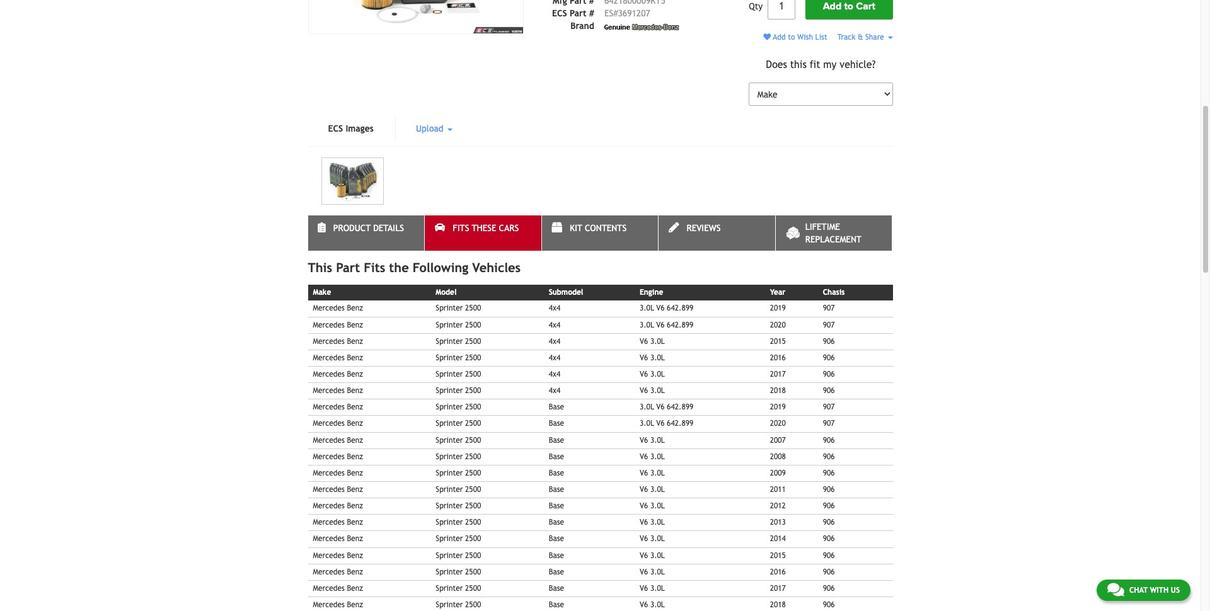 Task type: describe. For each thing, give the bounding box(es) containing it.
8 v6 3.0l from the top
[[640, 486, 665, 494]]

19 benz from the top
[[347, 601, 363, 610]]

2014
[[770, 535, 786, 544]]

2017 for base
[[770, 584, 786, 593]]

4 3.0l v6 642.899 from the top
[[640, 420, 694, 428]]

2017 for 4x4
[[770, 370, 786, 379]]

13 mercedes from the top
[[313, 502, 345, 511]]

8 sprinter 2500 from the top
[[436, 420, 481, 428]]

14 v6 3.0l from the top
[[640, 584, 665, 593]]

18 mercedes benz from the top
[[313, 584, 363, 593]]

17 sprinter 2500 from the top
[[436, 568, 481, 577]]

9 2500 from the top
[[465, 436, 481, 445]]

18 sprinter 2500 from the top
[[436, 584, 481, 593]]

9 mercedes benz from the top
[[313, 436, 363, 445]]

11 sprinter from the top
[[436, 469, 463, 478]]

track & share button
[[838, 33, 893, 42]]

3 mercedes benz from the top
[[313, 337, 363, 346]]

base for 2018
[[549, 601, 564, 610]]

5 benz from the top
[[347, 370, 363, 379]]

16 2500 from the top
[[465, 551, 481, 560]]

9 sprinter 2500 from the top
[[436, 436, 481, 445]]

reviews link
[[659, 216, 776, 251]]

5 v6 3.0l from the top
[[640, 436, 665, 445]]

these
[[472, 223, 497, 233]]

2011
[[770, 486, 786, 494]]

15 mercedes benz from the top
[[313, 535, 363, 544]]

17 2500 from the top
[[465, 568, 481, 577]]

13 v6 3.0l from the top
[[640, 568, 665, 577]]

following
[[413, 261, 469, 275]]

1 vertical spatial es#3691207 - 6421800009kt5 - genuine diesel oil service kit (5w-30) - featuring all genuine mercedes-benz components - 13 liters of low-ash 5w-30 mb 229.52 oil - genuine mercedes benz - mercedes benz image
[[321, 158, 384, 205]]

2015 for base
[[770, 551, 786, 560]]

3 sprinter 2500 from the top
[[436, 337, 481, 346]]

2020 for 4x4
[[770, 321, 786, 330]]

18 mercedes from the top
[[313, 584, 345, 593]]

part for fits
[[336, 261, 360, 275]]

this part fits the following vehicles
[[308, 261, 521, 275]]

4 907 from the top
[[823, 420, 835, 428]]

7 mercedes from the top
[[313, 403, 345, 412]]

track & share
[[838, 33, 887, 42]]

1 2500 from the top
[[465, 304, 481, 313]]

base for 2017
[[549, 584, 564, 593]]

13 benz from the top
[[347, 502, 363, 511]]

base for 2020
[[549, 420, 564, 428]]

2019 for 4x4
[[770, 304, 786, 313]]

genuine mercedes benz image
[[605, 24, 680, 30]]

does this fit my vehicle?
[[766, 59, 876, 71]]

4x4 for 2015
[[549, 337, 561, 346]]

17 benz from the top
[[347, 568, 363, 577]]

base for 2009
[[549, 469, 564, 478]]

add to wish list link
[[764, 33, 828, 42]]

#
[[589, 8, 595, 18]]

6 mercedes from the top
[[313, 387, 345, 395]]

15 sprinter 2500 from the top
[[436, 535, 481, 544]]

1 sprinter 2500 from the top
[[436, 304, 481, 313]]

details
[[373, 223, 404, 233]]

4 642.899 from the top
[[667, 420, 694, 428]]

5 mercedes from the top
[[313, 370, 345, 379]]

2016 for base
[[770, 568, 786, 577]]

11 mercedes from the top
[[313, 469, 345, 478]]

chat
[[1130, 586, 1148, 595]]

16 benz from the top
[[347, 551, 363, 560]]

brand
[[571, 21, 595, 31]]

1 906 from the top
[[823, 337, 835, 346]]

14 benz from the top
[[347, 518, 363, 527]]

13 2500 from the top
[[465, 502, 481, 511]]

3 3.0l v6 642.899 from the top
[[640, 403, 694, 412]]

3691207
[[618, 8, 651, 18]]

this
[[308, 261, 332, 275]]

19 mercedes from the top
[[313, 601, 345, 610]]

ecs for ecs images
[[328, 124, 343, 134]]

5 2500 from the top
[[465, 370, 481, 379]]

add
[[773, 33, 786, 42]]

does
[[766, 59, 788, 71]]

11 2500 from the top
[[465, 469, 481, 478]]

replacement
[[806, 235, 862, 245]]

18 2500 from the top
[[465, 584, 481, 593]]

10 mercedes benz from the top
[[313, 453, 363, 461]]

10 sprinter 2500 from the top
[[436, 453, 481, 461]]

15 906 from the top
[[823, 601, 835, 610]]

7 2500 from the top
[[465, 403, 481, 412]]

2020 for base
[[770, 420, 786, 428]]

2018 for base
[[770, 601, 786, 610]]

7 sprinter from the top
[[436, 403, 463, 412]]

11 v6 3.0l from the top
[[640, 535, 665, 544]]

8 906 from the top
[[823, 486, 835, 494]]

5 mercedes benz from the top
[[313, 370, 363, 379]]

10 2500 from the top
[[465, 453, 481, 461]]

8 mercedes benz from the top
[[313, 420, 363, 428]]

14 mercedes benz from the top
[[313, 518, 363, 527]]

15 sprinter from the top
[[436, 535, 463, 544]]

7 v6 3.0l from the top
[[640, 469, 665, 478]]

6 mercedes benz from the top
[[313, 387, 363, 395]]

4x4 for 2020
[[549, 321, 561, 330]]

this
[[791, 59, 807, 71]]

13 sprinter 2500 from the top
[[436, 502, 481, 511]]

4x4 for 2019
[[549, 304, 561, 313]]

3 benz from the top
[[347, 337, 363, 346]]

15 2500 from the top
[[465, 535, 481, 544]]

images
[[346, 124, 374, 134]]

year
[[770, 288, 786, 297]]

19 sprinter from the top
[[436, 601, 463, 610]]

product
[[333, 223, 371, 233]]

6 benz from the top
[[347, 387, 363, 395]]

fits these cars
[[453, 223, 519, 233]]

3 sprinter from the top
[[436, 337, 463, 346]]

12 906 from the top
[[823, 551, 835, 560]]

2 sprinter from the top
[[436, 321, 463, 330]]

vehicle?
[[840, 59, 876, 71]]

6 906 from the top
[[823, 453, 835, 461]]

6 sprinter 2500 from the top
[[436, 387, 481, 395]]

9 mercedes from the top
[[313, 436, 345, 445]]

es#
[[605, 8, 618, 18]]

base for 2012
[[549, 502, 564, 511]]

base for 2014
[[549, 535, 564, 544]]

base for 2019
[[549, 403, 564, 412]]

base for 2011
[[549, 486, 564, 494]]

2 mercedes from the top
[[313, 321, 345, 330]]

14 sprinter from the top
[[436, 518, 463, 527]]

2018 for 4x4
[[770, 387, 786, 395]]

1 benz from the top
[[347, 304, 363, 313]]

contents
[[585, 223, 627, 233]]

19 sprinter 2500 from the top
[[436, 601, 481, 610]]

6 sprinter from the top
[[436, 387, 463, 395]]



Task type: vqa. For each thing, say whether or not it's contained in the screenshot.
8th Sprinter 2500 from the bottom of the page
yes



Task type: locate. For each thing, give the bounding box(es) containing it.
13 sprinter from the top
[[436, 502, 463, 511]]

1 2018 from the top
[[770, 387, 786, 395]]

reviews
[[687, 223, 721, 233]]

14 2500 from the top
[[465, 518, 481, 527]]

2019
[[770, 304, 786, 313], [770, 403, 786, 412]]

2020 down year
[[770, 321, 786, 330]]

fits left these
[[453, 223, 469, 233]]

model
[[436, 288, 457, 297]]

ecs images link
[[308, 116, 394, 141]]

2 2019 from the top
[[770, 403, 786, 412]]

6 2500 from the top
[[465, 387, 481, 395]]

1 v6 3.0l from the top
[[640, 337, 665, 346]]

2 mercedes benz from the top
[[313, 321, 363, 330]]

mercedes
[[313, 304, 345, 313], [313, 321, 345, 330], [313, 337, 345, 346], [313, 354, 345, 362], [313, 370, 345, 379], [313, 387, 345, 395], [313, 403, 345, 412], [313, 420, 345, 428], [313, 436, 345, 445], [313, 453, 345, 461], [313, 469, 345, 478], [313, 486, 345, 494], [313, 502, 345, 511], [313, 518, 345, 527], [313, 535, 345, 544], [313, 551, 345, 560], [313, 568, 345, 577], [313, 584, 345, 593], [313, 601, 345, 610]]

base for 2008
[[549, 453, 564, 461]]

kit
[[570, 223, 583, 233]]

2018
[[770, 387, 786, 395], [770, 601, 786, 610]]

engine
[[640, 288, 664, 297]]

comments image
[[1108, 583, 1125, 598]]

2015 down year
[[770, 337, 786, 346]]

chat with us
[[1130, 586, 1180, 595]]

part right this
[[336, 261, 360, 275]]

1 907 from the top
[[823, 304, 835, 313]]

2008
[[770, 453, 786, 461]]

2013
[[770, 518, 786, 527]]

base for 2016
[[549, 568, 564, 577]]

0 vertical spatial fits
[[453, 223, 469, 233]]

14 906 from the top
[[823, 584, 835, 593]]

10 sprinter from the top
[[436, 453, 463, 461]]

my
[[824, 59, 837, 71]]

2007
[[770, 436, 786, 445]]

v6 3.0l
[[640, 337, 665, 346], [640, 354, 665, 362], [640, 370, 665, 379], [640, 387, 665, 395], [640, 436, 665, 445], [640, 453, 665, 461], [640, 469, 665, 478], [640, 486, 665, 494], [640, 502, 665, 511], [640, 518, 665, 527], [640, 535, 665, 544], [640, 551, 665, 560], [640, 568, 665, 577], [640, 584, 665, 593], [640, 601, 665, 610]]

2500
[[465, 304, 481, 313], [465, 321, 481, 330], [465, 337, 481, 346], [465, 354, 481, 362], [465, 370, 481, 379], [465, 387, 481, 395], [465, 403, 481, 412], [465, 420, 481, 428], [465, 436, 481, 445], [465, 453, 481, 461], [465, 469, 481, 478], [465, 486, 481, 494], [465, 502, 481, 511], [465, 518, 481, 527], [465, 535, 481, 544], [465, 551, 481, 560], [465, 568, 481, 577], [465, 584, 481, 593], [465, 601, 481, 610]]

2020
[[770, 321, 786, 330], [770, 420, 786, 428]]

4x4 for 2016
[[549, 354, 561, 362]]

cars
[[499, 223, 519, 233]]

ecs
[[552, 8, 567, 18], [328, 124, 343, 134]]

product details
[[333, 223, 404, 233]]

part
[[570, 8, 587, 18], [336, 261, 360, 275]]

base for 2007
[[549, 436, 564, 445]]

11 906 from the top
[[823, 535, 835, 544]]

4x4
[[549, 304, 561, 313], [549, 321, 561, 330], [549, 337, 561, 346], [549, 354, 561, 362], [549, 370, 561, 379], [549, 387, 561, 395]]

to
[[788, 33, 795, 42]]

17 sprinter from the top
[[436, 568, 463, 577]]

7 mercedes benz from the top
[[313, 403, 363, 412]]

2 benz from the top
[[347, 321, 363, 330]]

with
[[1151, 586, 1169, 595]]

2015 down 2014
[[770, 551, 786, 560]]

qty
[[749, 1, 763, 11]]

1 vertical spatial 2017
[[770, 584, 786, 593]]

0 vertical spatial es#3691207 - 6421800009kt5 - genuine diesel oil service kit (5w-30) - featuring all genuine mercedes-benz components - 13 liters of low-ash 5w-30 mb 229.52 oil - genuine mercedes benz - mercedes benz image
[[308, 0, 524, 34]]

2012
[[770, 502, 786, 511]]

kit contents link
[[542, 216, 659, 251]]

15 mercedes from the top
[[313, 535, 345, 544]]

5 906 from the top
[[823, 436, 835, 445]]

1 mercedes from the top
[[313, 304, 345, 313]]

4x4 for 2018
[[549, 387, 561, 395]]

ecs images
[[328, 124, 374, 134]]

2 642.899 from the top
[[667, 321, 694, 330]]

1 4x4 from the top
[[549, 304, 561, 313]]

1 horizontal spatial ecs
[[552, 8, 567, 18]]

kit contents
[[570, 223, 627, 233]]

2019 up 2007
[[770, 403, 786, 412]]

2016
[[770, 354, 786, 362], [770, 568, 786, 577]]

2015 for 4x4
[[770, 337, 786, 346]]

2019 for base
[[770, 403, 786, 412]]

4 906 from the top
[[823, 387, 835, 395]]

2009
[[770, 469, 786, 478]]

18 benz from the top
[[347, 584, 363, 593]]

3.0l v6 642.899
[[640, 304, 694, 313], [640, 321, 694, 330], [640, 403, 694, 412], [640, 420, 694, 428]]

us
[[1171, 586, 1180, 595]]

es# 3691207 brand
[[571, 8, 651, 31]]

3 906 from the top
[[823, 370, 835, 379]]

the
[[389, 261, 409, 275]]

track
[[838, 33, 856, 42]]

0 vertical spatial ecs
[[552, 8, 567, 18]]

16 sprinter from the top
[[436, 551, 463, 560]]

5 4x4 from the top
[[549, 370, 561, 379]]

sprinter 2500
[[436, 304, 481, 313], [436, 321, 481, 330], [436, 337, 481, 346], [436, 354, 481, 362], [436, 370, 481, 379], [436, 387, 481, 395], [436, 403, 481, 412], [436, 420, 481, 428], [436, 436, 481, 445], [436, 453, 481, 461], [436, 469, 481, 478], [436, 486, 481, 494], [436, 502, 481, 511], [436, 518, 481, 527], [436, 535, 481, 544], [436, 551, 481, 560], [436, 568, 481, 577], [436, 584, 481, 593], [436, 601, 481, 610]]

upload button
[[396, 116, 473, 141]]

0 vertical spatial 2017
[[770, 370, 786, 379]]

ecs left #
[[552, 8, 567, 18]]

2015
[[770, 337, 786, 346], [770, 551, 786, 560]]

7 benz from the top
[[347, 403, 363, 412]]

base
[[549, 403, 564, 412], [549, 420, 564, 428], [549, 436, 564, 445], [549, 453, 564, 461], [549, 469, 564, 478], [549, 486, 564, 494], [549, 502, 564, 511], [549, 518, 564, 527], [549, 535, 564, 544], [549, 551, 564, 560], [549, 568, 564, 577], [549, 584, 564, 593], [549, 601, 564, 610]]

0 vertical spatial 2018
[[770, 387, 786, 395]]

2 2500 from the top
[[465, 321, 481, 330]]

17 mercedes from the top
[[313, 568, 345, 577]]

4 sprinter from the top
[[436, 354, 463, 362]]

0 horizontal spatial ecs
[[328, 124, 343, 134]]

4x4 for 2017
[[549, 370, 561, 379]]

1 2020 from the top
[[770, 321, 786, 330]]

7 906 from the top
[[823, 469, 835, 478]]

16 mercedes benz from the top
[[313, 551, 363, 560]]

2019 down year
[[770, 304, 786, 313]]

part up brand at the top left of the page
[[570, 8, 587, 18]]

11 sprinter 2500 from the top
[[436, 469, 481, 478]]

14 mercedes from the top
[[313, 518, 345, 527]]

19 2500 from the top
[[465, 601, 481, 610]]

12 2500 from the top
[[465, 486, 481, 494]]

1 horizontal spatial part
[[570, 8, 587, 18]]

chat with us link
[[1097, 580, 1191, 602]]

make
[[313, 288, 331, 297]]

base for 2015
[[549, 551, 564, 560]]

&
[[858, 33, 864, 42]]

2 2018 from the top
[[770, 601, 786, 610]]

8 sprinter from the top
[[436, 420, 463, 428]]

1 vertical spatial part
[[336, 261, 360, 275]]

9 906 from the top
[[823, 502, 835, 511]]

3 mercedes from the top
[[313, 337, 345, 346]]

0 vertical spatial 2019
[[770, 304, 786, 313]]

chasis
[[823, 288, 845, 297]]

ecs for ecs part #
[[552, 8, 567, 18]]

lifetime replacement link
[[776, 216, 893, 251]]

sprinter
[[436, 304, 463, 313], [436, 321, 463, 330], [436, 337, 463, 346], [436, 354, 463, 362], [436, 370, 463, 379], [436, 387, 463, 395], [436, 403, 463, 412], [436, 420, 463, 428], [436, 436, 463, 445], [436, 453, 463, 461], [436, 469, 463, 478], [436, 486, 463, 494], [436, 502, 463, 511], [436, 518, 463, 527], [436, 535, 463, 544], [436, 551, 463, 560], [436, 568, 463, 577], [436, 584, 463, 593], [436, 601, 463, 610]]

0 vertical spatial part
[[570, 8, 587, 18]]

4 sprinter 2500 from the top
[[436, 354, 481, 362]]

9 base from the top
[[549, 535, 564, 544]]

3 v6 3.0l from the top
[[640, 370, 665, 379]]

1 vertical spatial 2016
[[770, 568, 786, 577]]

0 vertical spatial 2016
[[770, 354, 786, 362]]

2 sprinter 2500 from the top
[[436, 321, 481, 330]]

15 v6 3.0l from the top
[[640, 601, 665, 610]]

1 642.899 from the top
[[667, 304, 694, 313]]

lifetime
[[806, 222, 841, 232]]

ecs left images on the left
[[328, 124, 343, 134]]

None text field
[[768, 0, 796, 20]]

12 benz from the top
[[347, 486, 363, 494]]

mercedes benz
[[313, 304, 363, 313], [313, 321, 363, 330], [313, 337, 363, 346], [313, 354, 363, 362], [313, 370, 363, 379], [313, 387, 363, 395], [313, 403, 363, 412], [313, 420, 363, 428], [313, 436, 363, 445], [313, 453, 363, 461], [313, 469, 363, 478], [313, 486, 363, 494], [313, 502, 363, 511], [313, 518, 363, 527], [313, 535, 363, 544], [313, 551, 363, 560], [313, 568, 363, 577], [313, 584, 363, 593], [313, 601, 363, 610]]

3.0l
[[640, 304, 654, 313], [640, 321, 654, 330], [651, 337, 665, 346], [651, 354, 665, 362], [651, 370, 665, 379], [651, 387, 665, 395], [640, 403, 654, 412], [640, 420, 654, 428], [651, 436, 665, 445], [651, 453, 665, 461], [651, 469, 665, 478], [651, 486, 665, 494], [651, 502, 665, 511], [651, 518, 665, 527], [651, 535, 665, 544], [651, 551, 665, 560], [651, 568, 665, 577], [651, 584, 665, 593], [651, 601, 665, 610]]

fit
[[810, 59, 821, 71]]

1 vertical spatial 2015
[[770, 551, 786, 560]]

fits
[[453, 223, 469, 233], [364, 261, 386, 275]]

17 mercedes benz from the top
[[313, 568, 363, 577]]

ecs part #
[[552, 8, 595, 18]]

3 642.899 from the top
[[667, 403, 694, 412]]

submodel
[[549, 288, 584, 297]]

14 sprinter 2500 from the top
[[436, 518, 481, 527]]

1 vertical spatial 2019
[[770, 403, 786, 412]]

1 mercedes benz from the top
[[313, 304, 363, 313]]

13 mercedes benz from the top
[[313, 502, 363, 511]]

vehicles
[[473, 261, 521, 275]]

upload
[[416, 124, 446, 134]]

1 horizontal spatial fits
[[453, 223, 469, 233]]

wish
[[798, 33, 813, 42]]

1 vertical spatial 2020
[[770, 420, 786, 428]]

2 2016 from the top
[[770, 568, 786, 577]]

0 horizontal spatial fits
[[364, 261, 386, 275]]

7 base from the top
[[549, 502, 564, 511]]

12 sprinter from the top
[[436, 486, 463, 494]]

11 mercedes benz from the top
[[313, 469, 363, 478]]

1 3.0l v6 642.899 from the top
[[640, 304, 694, 313]]

2 906 from the top
[[823, 354, 835, 362]]

1 vertical spatial fits
[[364, 261, 386, 275]]

4 benz from the top
[[347, 354, 363, 362]]

19 mercedes benz from the top
[[313, 601, 363, 610]]

1 vertical spatial 2018
[[770, 601, 786, 610]]

12 sprinter 2500 from the top
[[436, 486, 481, 494]]

heart image
[[764, 34, 771, 41]]

2 v6 3.0l from the top
[[640, 354, 665, 362]]

0 vertical spatial 2015
[[770, 337, 786, 346]]

1 vertical spatial ecs
[[328, 124, 343, 134]]

906
[[823, 337, 835, 346], [823, 354, 835, 362], [823, 370, 835, 379], [823, 387, 835, 395], [823, 436, 835, 445], [823, 453, 835, 461], [823, 469, 835, 478], [823, 486, 835, 494], [823, 502, 835, 511], [823, 518, 835, 527], [823, 535, 835, 544], [823, 551, 835, 560], [823, 568, 835, 577], [823, 584, 835, 593], [823, 601, 835, 610]]

1 2019 from the top
[[770, 304, 786, 313]]

base for 2013
[[549, 518, 564, 527]]

share
[[866, 33, 885, 42]]

v6
[[657, 304, 665, 313], [657, 321, 665, 330], [640, 337, 648, 346], [640, 354, 648, 362], [640, 370, 648, 379], [640, 387, 648, 395], [657, 403, 665, 412], [657, 420, 665, 428], [640, 436, 648, 445], [640, 453, 648, 461], [640, 469, 648, 478], [640, 486, 648, 494], [640, 502, 648, 511], [640, 518, 648, 527], [640, 535, 648, 544], [640, 551, 648, 560], [640, 568, 648, 577], [640, 584, 648, 593], [640, 601, 648, 610]]

0 vertical spatial 2020
[[770, 321, 786, 330]]

2 2015 from the top
[[770, 551, 786, 560]]

3 4x4 from the top
[[549, 337, 561, 346]]

2017
[[770, 370, 786, 379], [770, 584, 786, 593]]

add to wish list
[[771, 33, 828, 42]]

2020 up 2007
[[770, 420, 786, 428]]

2016 for 4x4
[[770, 354, 786, 362]]

4 mercedes benz from the top
[[313, 354, 363, 362]]

benz
[[347, 304, 363, 313], [347, 321, 363, 330], [347, 337, 363, 346], [347, 354, 363, 362], [347, 370, 363, 379], [347, 387, 363, 395], [347, 403, 363, 412], [347, 420, 363, 428], [347, 436, 363, 445], [347, 453, 363, 461], [347, 469, 363, 478], [347, 486, 363, 494], [347, 502, 363, 511], [347, 518, 363, 527], [347, 535, 363, 544], [347, 551, 363, 560], [347, 568, 363, 577], [347, 584, 363, 593], [347, 601, 363, 610]]

fits these cars link
[[425, 216, 541, 251]]

es#3691207 - 6421800009kt5 - genuine diesel oil service kit (5w-30) - featuring all genuine mercedes-benz components - 13 liters of low-ash 5w-30 mb 229.52 oil - genuine mercedes benz - mercedes benz image
[[308, 0, 524, 34], [321, 158, 384, 205]]

11 benz from the top
[[347, 469, 363, 478]]

part for #
[[570, 8, 587, 18]]

fits left the the in the left of the page
[[364, 261, 386, 275]]

8 mercedes from the top
[[313, 420, 345, 428]]

9 v6 3.0l from the top
[[640, 502, 665, 511]]

4 mercedes from the top
[[313, 354, 345, 362]]

10 mercedes from the top
[[313, 453, 345, 461]]

product details link
[[308, 216, 424, 251]]

907
[[823, 304, 835, 313], [823, 321, 835, 330], [823, 403, 835, 412], [823, 420, 835, 428]]

lifetime replacement
[[806, 222, 862, 245]]

0 horizontal spatial part
[[336, 261, 360, 275]]

10 906 from the top
[[823, 518, 835, 527]]

642.899
[[667, 304, 694, 313], [667, 321, 694, 330], [667, 403, 694, 412], [667, 420, 694, 428]]

list
[[816, 33, 828, 42]]



